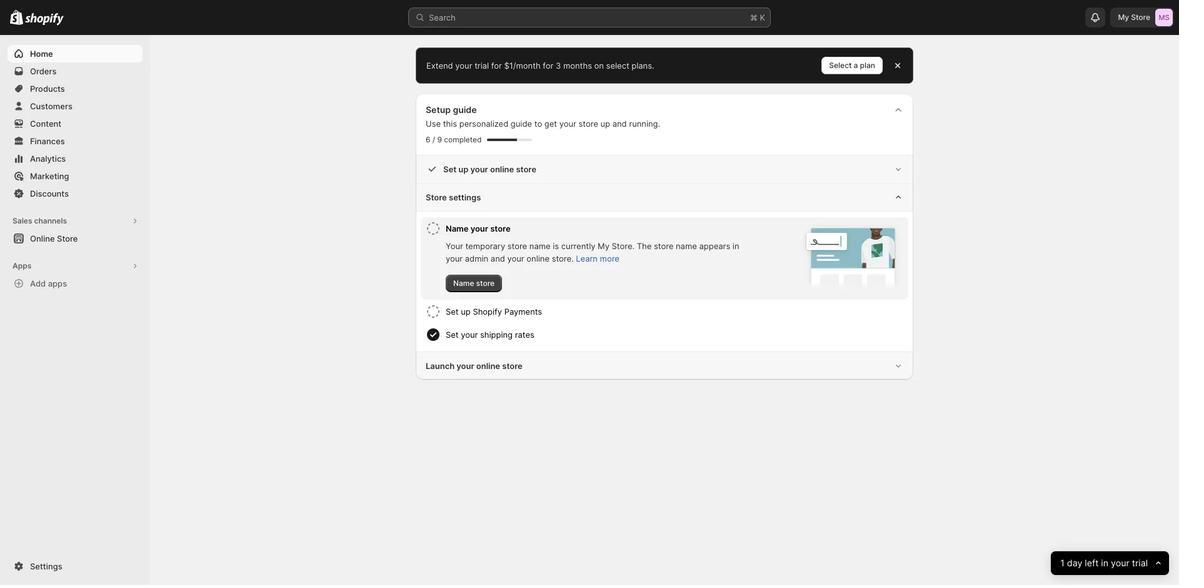 Task type: vqa. For each thing, say whether or not it's contained in the screenshot.
yyyy-mm-dd text field
no



Task type: describe. For each thing, give the bounding box(es) containing it.
name your store
[[446, 224, 511, 234]]

$1/month
[[504, 61, 541, 71]]

in inside dropdown button
[[1101, 558, 1109, 569]]

up for set up shopify payments
[[461, 307, 471, 317]]

1 day left in your trial button
[[1051, 552, 1169, 576]]

shipping
[[480, 330, 513, 340]]

use this personalized guide to get your store up and running.
[[426, 119, 660, 129]]

your right extend
[[455, 61, 472, 71]]

online
[[30, 234, 55, 244]]

0 vertical spatial guide
[[453, 104, 477, 115]]

content link
[[8, 115, 143, 133]]

payments
[[504, 307, 542, 317]]

online inside your temporary store name is currently my store. the store name appears in your admin and your online store.
[[527, 254, 550, 264]]

your inside 'dropdown button'
[[461, 330, 478, 340]]

your up temporary
[[471, 224, 488, 234]]

learn more
[[576, 254, 620, 264]]

analytics link
[[8, 150, 143, 168]]

store settings button
[[416, 184, 914, 212]]

my store image
[[1156, 9, 1173, 26]]

online store link
[[8, 230, 143, 248]]

6
[[426, 135, 431, 144]]

use
[[426, 119, 441, 129]]

channels
[[34, 216, 67, 226]]

name your store button
[[446, 218, 744, 240]]

shopify image
[[10, 10, 23, 25]]

store.
[[552, 254, 574, 264]]

get
[[545, 119, 557, 129]]

setup
[[426, 104, 451, 115]]

2 for from the left
[[543, 61, 554, 71]]

launch
[[426, 361, 455, 371]]

your right launch
[[457, 361, 474, 371]]

name for name store
[[453, 279, 474, 288]]

your right left
[[1111, 558, 1130, 569]]

trial inside dropdown button
[[1132, 558, 1148, 569]]

1 horizontal spatial and
[[613, 119, 627, 129]]

launch your online store
[[426, 361, 523, 371]]

store down admin
[[476, 279, 495, 288]]

products link
[[8, 80, 143, 98]]

orders link
[[8, 63, 143, 80]]

name your store element
[[446, 240, 744, 293]]

store right the 'the'
[[654, 241, 674, 251]]

a
[[854, 61, 858, 70]]

is
[[553, 241, 559, 251]]

setup guide
[[426, 104, 477, 115]]

home link
[[8, 45, 143, 63]]

plans.
[[632, 61, 654, 71]]

discounts
[[30, 189, 69, 199]]

sales channels button
[[8, 213, 143, 230]]

store inside dropdown button
[[426, 193, 447, 203]]

your temporary store name is currently my store. the store name appears in your admin and your online store.
[[446, 241, 740, 264]]

add apps
[[30, 279, 67, 289]]

search
[[429, 13, 456, 23]]

settings link
[[8, 558, 143, 576]]

analytics
[[30, 154, 66, 164]]

learn more link
[[576, 254, 620, 264]]

day
[[1067, 558, 1082, 569]]

your right admin
[[507, 254, 524, 264]]

⌘
[[750, 13, 758, 23]]

admin
[[465, 254, 489, 264]]

your right get
[[559, 119, 576, 129]]

in inside your temporary store name is currently my store. the store name appears in your admin and your online store.
[[733, 241, 740, 251]]

store for my store
[[1131, 13, 1151, 22]]

appears
[[699, 241, 731, 251]]

launch your online store button
[[416, 353, 914, 380]]

apps
[[13, 261, 31, 271]]

learn
[[576, 254, 598, 264]]

marketing
[[30, 171, 69, 181]]

select a plan
[[829, 61, 875, 70]]

/
[[433, 135, 435, 144]]

1
[[1061, 558, 1065, 569]]

online store button
[[0, 230, 150, 248]]

store up temporary
[[490, 224, 511, 234]]

set your shipping rates
[[446, 330, 535, 340]]

finances link
[[8, 133, 143, 150]]

my inside your temporary store name is currently my store. the store name appears in your admin and your online store.
[[598, 241, 610, 251]]

marketing link
[[8, 168, 143, 185]]

set your shipping rates button
[[446, 324, 904, 346]]

finances
[[30, 136, 65, 146]]

your down your
[[446, 254, 463, 264]]

store down to
[[516, 164, 537, 174]]

left
[[1085, 558, 1099, 569]]

personalized
[[459, 119, 509, 129]]

set up your online store button
[[416, 156, 914, 183]]

this
[[443, 119, 457, 129]]

online store
[[30, 234, 78, 244]]



Task type: locate. For each thing, give the bounding box(es) containing it.
in right left
[[1101, 558, 1109, 569]]

your
[[446, 241, 463, 251]]

set up shopify payments button
[[446, 301, 904, 323]]

completed
[[444, 135, 482, 144]]

0 vertical spatial and
[[613, 119, 627, 129]]

and inside your temporary store name is currently my store. the store name appears in your admin and your online store.
[[491, 254, 505, 264]]

up up settings
[[459, 164, 469, 174]]

set for set your shipping rates
[[446, 330, 459, 340]]

settings
[[449, 193, 481, 203]]

rates
[[515, 330, 535, 340]]

months
[[563, 61, 592, 71]]

1 horizontal spatial name
[[676, 241, 697, 251]]

and left running.
[[613, 119, 627, 129]]

2 name from the left
[[676, 241, 697, 251]]

select
[[606, 61, 629, 71]]

name up your
[[446, 224, 469, 234]]

set up launch
[[446, 330, 459, 340]]

name left is
[[530, 241, 551, 251]]

select
[[829, 61, 852, 70]]

store.
[[612, 241, 635, 251]]

guide up this
[[453, 104, 477, 115]]

2 vertical spatial store
[[57, 234, 78, 244]]

1 horizontal spatial trial
[[1132, 558, 1148, 569]]

name
[[530, 241, 551, 251], [676, 241, 697, 251]]

1 horizontal spatial for
[[543, 61, 554, 71]]

more
[[600, 254, 620, 264]]

name inside dropdown button
[[446, 224, 469, 234]]

store down rates
[[502, 361, 523, 371]]

set for set up shopify payments
[[446, 307, 459, 317]]

my left my store icon
[[1118, 13, 1129, 22]]

k
[[760, 13, 765, 23]]

extend
[[426, 61, 453, 71]]

shopify image
[[25, 13, 64, 25]]

plan
[[860, 61, 875, 70]]

store settings
[[426, 193, 481, 203]]

1 vertical spatial set
[[446, 307, 459, 317]]

1 horizontal spatial my
[[1118, 13, 1129, 22]]

0 horizontal spatial name
[[530, 241, 551, 251]]

name down admin
[[453, 279, 474, 288]]

guide left to
[[511, 119, 532, 129]]

store right temporary
[[508, 241, 527, 251]]

store down sales channels button
[[57, 234, 78, 244]]

2 vertical spatial up
[[461, 307, 471, 317]]

name store link
[[446, 275, 502, 293]]

in
[[733, 241, 740, 251], [1101, 558, 1109, 569]]

for left $1/month
[[491, 61, 502, 71]]

0 vertical spatial up
[[601, 119, 610, 129]]

online
[[490, 164, 514, 174], [527, 254, 550, 264], [476, 361, 500, 371]]

1 horizontal spatial guide
[[511, 119, 532, 129]]

set up store settings
[[443, 164, 457, 174]]

store for online store
[[57, 234, 78, 244]]

store inside "button"
[[57, 234, 78, 244]]

1 vertical spatial and
[[491, 254, 505, 264]]

orders
[[30, 66, 57, 76]]

apps button
[[8, 258, 143, 275]]

my up learn more
[[598, 241, 610, 251]]

settings
[[30, 562, 62, 572]]

2 horizontal spatial store
[[1131, 13, 1151, 22]]

store right get
[[579, 119, 598, 129]]

0 vertical spatial in
[[733, 241, 740, 251]]

products
[[30, 84, 65, 94]]

0 vertical spatial name
[[446, 224, 469, 234]]

set for set up your online store
[[443, 164, 457, 174]]

temporary
[[466, 241, 505, 251]]

3
[[556, 61, 561, 71]]

content
[[30, 119, 61, 129]]

trial left $1/month
[[475, 61, 489, 71]]

0 horizontal spatial in
[[733, 241, 740, 251]]

1 horizontal spatial store
[[426, 193, 447, 203]]

0 vertical spatial online
[[490, 164, 514, 174]]

1 vertical spatial trial
[[1132, 558, 1148, 569]]

extend your trial for $1/month for 3 months on select plans.
[[426, 61, 654, 71]]

store left settings
[[426, 193, 447, 203]]

online down personalized
[[490, 164, 514, 174]]

0 horizontal spatial guide
[[453, 104, 477, 115]]

0 horizontal spatial for
[[491, 61, 502, 71]]

set
[[443, 164, 457, 174], [446, 307, 459, 317], [446, 330, 459, 340]]

0 vertical spatial store
[[1131, 13, 1151, 22]]

⌘ k
[[750, 13, 765, 23]]

currently
[[561, 241, 596, 251]]

set right mark set up shopify payments as done icon
[[446, 307, 459, 317]]

0 vertical spatial set
[[443, 164, 457, 174]]

my store
[[1118, 13, 1151, 22]]

6 / 9 completed
[[426, 135, 482, 144]]

1 vertical spatial name
[[453, 279, 474, 288]]

guide
[[453, 104, 477, 115], [511, 119, 532, 129]]

on
[[594, 61, 604, 71]]

sales
[[13, 216, 32, 226]]

set up your online store
[[443, 164, 537, 174]]

in right appears
[[733, 241, 740, 251]]

up left shopify
[[461, 307, 471, 317]]

discounts link
[[8, 185, 143, 203]]

up for set up your online store
[[459, 164, 469, 174]]

name store
[[453, 279, 495, 288]]

1 vertical spatial in
[[1101, 558, 1109, 569]]

shopify
[[473, 307, 502, 317]]

and
[[613, 119, 627, 129], [491, 254, 505, 264]]

store
[[579, 119, 598, 129], [516, 164, 537, 174], [490, 224, 511, 234], [508, 241, 527, 251], [654, 241, 674, 251], [476, 279, 495, 288], [502, 361, 523, 371]]

up left running.
[[601, 119, 610, 129]]

customers
[[30, 101, 73, 111]]

1 vertical spatial store
[[426, 193, 447, 203]]

name
[[446, 224, 469, 234], [453, 279, 474, 288]]

add apps button
[[8, 275, 143, 293]]

store left my store icon
[[1131, 13, 1151, 22]]

mark name your store as done image
[[426, 221, 441, 236]]

1 name from the left
[[530, 241, 551, 251]]

to
[[534, 119, 542, 129]]

0 horizontal spatial trial
[[475, 61, 489, 71]]

1 for from the left
[[491, 61, 502, 71]]

your
[[455, 61, 472, 71], [559, 119, 576, 129], [471, 164, 488, 174], [471, 224, 488, 234], [446, 254, 463, 264], [507, 254, 524, 264], [461, 330, 478, 340], [457, 361, 474, 371], [1111, 558, 1130, 569]]

trial right left
[[1132, 558, 1148, 569]]

home
[[30, 49, 53, 59]]

add
[[30, 279, 46, 289]]

customers link
[[8, 98, 143, 115]]

1 vertical spatial up
[[459, 164, 469, 174]]

your left shipping
[[461, 330, 478, 340]]

online left store.
[[527, 254, 550, 264]]

1 vertical spatial online
[[527, 254, 550, 264]]

1 vertical spatial my
[[598, 241, 610, 251]]

0 horizontal spatial store
[[57, 234, 78, 244]]

set inside 'dropdown button'
[[446, 330, 459, 340]]

2 vertical spatial set
[[446, 330, 459, 340]]

online down set your shipping rates
[[476, 361, 500, 371]]

name for name your store
[[446, 224, 469, 234]]

apps
[[48, 279, 67, 289]]

0 vertical spatial trial
[[475, 61, 489, 71]]

for
[[491, 61, 502, 71], [543, 61, 554, 71]]

name left appears
[[676, 241, 697, 251]]

up
[[601, 119, 610, 129], [459, 164, 469, 174], [461, 307, 471, 317]]

set up shopify payments
[[446, 307, 542, 317]]

sales channels
[[13, 216, 67, 226]]

1 day left in your trial
[[1061, 558, 1148, 569]]

select a plan link
[[822, 57, 883, 74]]

for left 3
[[543, 61, 554, 71]]

store
[[1131, 13, 1151, 22], [426, 193, 447, 203], [57, 234, 78, 244]]

2 vertical spatial online
[[476, 361, 500, 371]]

0 horizontal spatial my
[[598, 241, 610, 251]]

the
[[637, 241, 652, 251]]

1 horizontal spatial in
[[1101, 558, 1109, 569]]

and down temporary
[[491, 254, 505, 264]]

your up settings
[[471, 164, 488, 174]]

1 vertical spatial guide
[[511, 119, 532, 129]]

mark set up shopify payments as done image
[[426, 305, 441, 320]]

trial
[[475, 61, 489, 71], [1132, 558, 1148, 569]]

9
[[437, 135, 442, 144]]

0 vertical spatial my
[[1118, 13, 1129, 22]]

0 horizontal spatial and
[[491, 254, 505, 264]]

running.
[[629, 119, 660, 129]]



